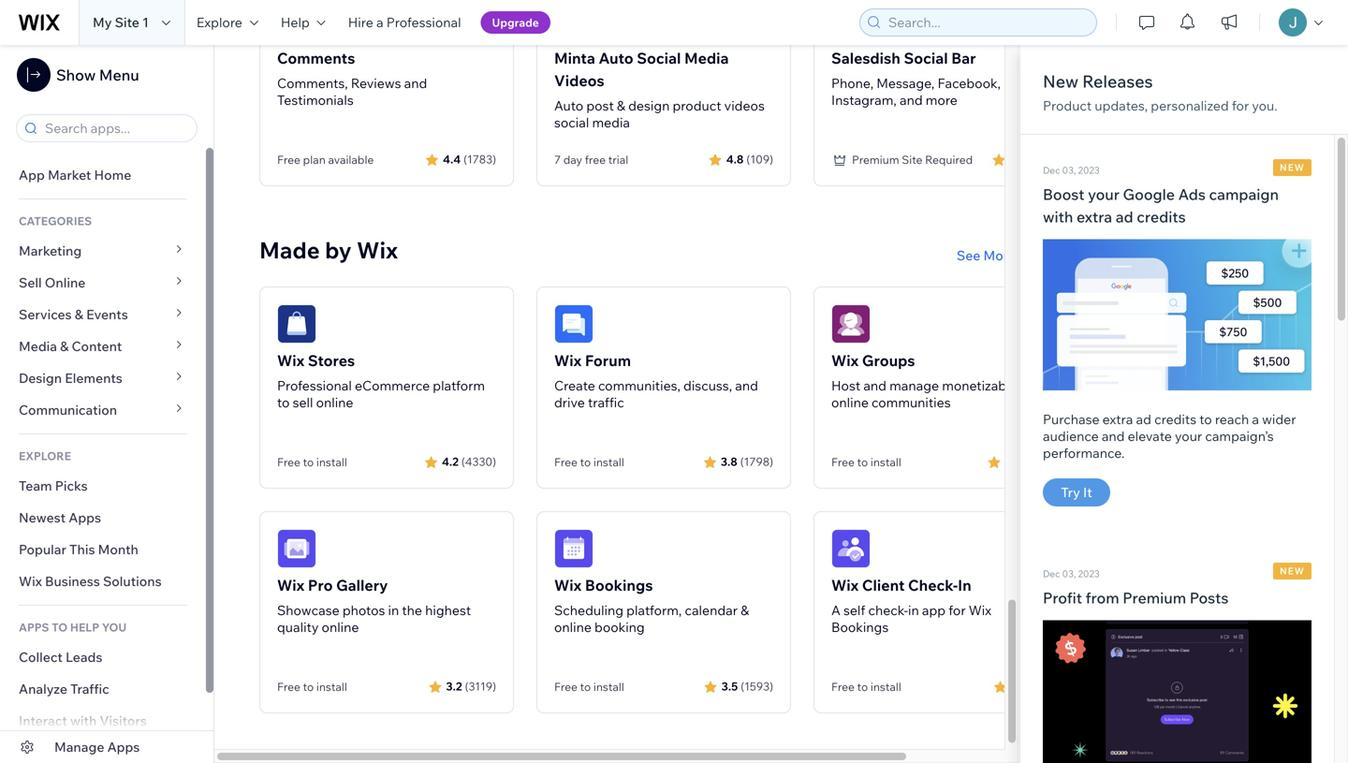 Task type: describe. For each thing, give the bounding box(es) containing it.
boost your google ads campaign with extra ad credits
[[1044, 185, 1280, 226]]

free for wix client check-in
[[832, 680, 855, 694]]

7 day free trial
[[555, 153, 629, 167]]

for inside new releases product updates, personalized for you.
[[1233, 97, 1250, 114]]

to for wix bookings
[[580, 680, 591, 694]]

premium site required
[[852, 153, 973, 167]]

analyze traffic
[[19, 681, 109, 697]]

platform
[[433, 378, 485, 394]]

online inside wix stores professional ecommerce platform to sell online
[[316, 394, 354, 411]]

wix pro gallery showcase photos in the highest quality online
[[277, 576, 471, 636]]

and inside comments comments, reviews and testimonials
[[404, 75, 427, 91]]

professional for a
[[387, 14, 461, 30]]

free to install for check-
[[832, 680, 902, 694]]

free to install for professional
[[277, 455, 347, 469]]

in inside wix pro gallery showcase photos in the highest quality online
[[388, 602, 399, 619]]

show menu
[[56, 66, 139, 84]]

wix groups host and manage monetizable online communities
[[832, 351, 1018, 411]]

4.2 (4330)
[[442, 455, 496, 469]]

boost
[[1044, 185, 1085, 204]]

to for wix groups
[[858, 455, 869, 469]]

bar
[[952, 49, 977, 67]]

& inside wix bookings scheduling platform, calendar & online booking
[[741, 602, 750, 619]]

apps inside button
[[1019, 247, 1052, 264]]

ads
[[1179, 185, 1206, 204]]

show menu button
[[17, 58, 139, 92]]

campaign
[[1210, 185, 1280, 204]]

site for premium
[[902, 153, 923, 167]]

to for wix forum
[[580, 455, 591, 469]]

app market home
[[19, 167, 131, 183]]

purchase
[[1044, 411, 1100, 428]]

trial
[[609, 153, 629, 167]]

app
[[923, 602, 946, 619]]

videos
[[725, 97, 765, 114]]

3.5
[[722, 680, 738, 694]]

popular this month
[[19, 541, 139, 558]]

showcase
[[277, 602, 340, 619]]

forum
[[585, 351, 631, 370]]

wix bookings scheduling platform, calendar & online booking
[[555, 576, 750, 636]]

try it link
[[1044, 479, 1111, 507]]

wix right by
[[357, 236, 398, 264]]

analyze
[[19, 681, 67, 697]]

in inside wix client check-in a self check-in app for wix bookings
[[909, 602, 920, 619]]

dec 03, 2023 for boost
[[1044, 164, 1100, 176]]

site for my
[[115, 14, 139, 30]]

wix stores logo image
[[277, 304, 317, 344]]

professional for stores
[[277, 378, 352, 394]]

wix for scheduling
[[555, 576, 582, 595]]

my
[[93, 14, 112, 30]]

calendar
[[685, 602, 738, 619]]

available
[[328, 153, 374, 167]]

salesdish social bar phone, message, facebook, instagram, and more
[[832, 49, 1001, 108]]

1 vertical spatial auto
[[555, 97, 584, 114]]

content
[[72, 338, 122, 355]]

videos
[[555, 71, 605, 90]]

free for wix groups
[[832, 455, 855, 469]]

wix for host
[[832, 351, 859, 370]]

dec for boost your google ads campaign with extra ad credits
[[1044, 164, 1061, 176]]

design
[[19, 370, 62, 386]]

phone,
[[832, 75, 874, 91]]

hire
[[348, 14, 374, 30]]

help button
[[270, 0, 337, 45]]

sell online link
[[0, 267, 206, 299]]

quality
[[277, 619, 319, 636]]

by
[[325, 236, 352, 264]]

install for gallery
[[317, 680, 347, 694]]

reviews
[[351, 75, 401, 91]]

sell online
[[19, 274, 86, 291]]

groups
[[863, 351, 916, 370]]

communication link
[[0, 394, 206, 426]]

install for check-
[[871, 680, 902, 694]]

instagram,
[[832, 92, 897, 108]]

free to install for gallery
[[277, 680, 347, 694]]

ad inside boost your google ads campaign with extra ad credits
[[1116, 207, 1134, 226]]

team picks link
[[0, 470, 206, 502]]

wix bookings logo image
[[555, 529, 594, 569]]

newest apps
[[19, 510, 101, 526]]

app
[[19, 167, 45, 183]]

minta
[[555, 49, 596, 67]]

you
[[102, 621, 127, 635]]

wix down in
[[969, 602, 992, 619]]

comments
[[277, 49, 355, 67]]

this
[[69, 541, 95, 558]]

a inside purchase extra ad credits to reach a wider audience and elevate your campaign's performance.
[[1253, 411, 1260, 428]]

wix client check-in logo image
[[832, 529, 871, 569]]

(3119)
[[465, 680, 496, 694]]

wider
[[1263, 411, 1297, 428]]

new for profit from premium posts
[[1281, 565, 1306, 577]]

free for wix bookings
[[555, 680, 578, 694]]

comments comments, reviews and testimonials
[[277, 49, 427, 108]]

wix client check-in a self check-in app for wix bookings
[[832, 576, 992, 636]]

audience
[[1044, 428, 1099, 445]]

bookings inside wix bookings scheduling platform, calendar & online booking
[[585, 576, 653, 595]]

wix groups logo image
[[832, 304, 871, 344]]

dec for profit from premium posts
[[1044, 568, 1061, 580]]

install for create
[[594, 455, 625, 469]]

wix business solutions link
[[0, 566, 206, 598]]

social inside "minta auto social media videos auto post & design product videos social media"
[[637, 49, 681, 67]]

events
[[86, 306, 128, 323]]

reach
[[1216, 411, 1250, 428]]

ecommerce
[[355, 378, 430, 394]]

dec 03, 2023 for profit
[[1044, 568, 1100, 580]]

business
[[45, 573, 100, 590]]

posts
[[1190, 589, 1229, 608]]

services & events
[[19, 306, 128, 323]]

pro
[[308, 576, 333, 595]]

wix forum logo image
[[555, 304, 594, 344]]

check-
[[909, 576, 958, 595]]

and inside wix forum create communities, discuss, and drive traffic
[[736, 378, 759, 394]]

apps
[[19, 621, 49, 635]]

day
[[564, 153, 583, 167]]

4.8
[[727, 152, 744, 166]]

product
[[1044, 97, 1092, 114]]

for inside wix client check-in a self check-in app for wix bookings
[[949, 602, 966, 619]]

wix for check-
[[832, 576, 859, 595]]

& inside services & events "link"
[[75, 306, 83, 323]]

extra inside boost your google ads campaign with extra ad credits
[[1077, 207, 1113, 226]]

online inside wix pro gallery showcase photos in the highest quality online
[[322, 619, 359, 636]]

to
[[52, 621, 68, 635]]

profit
[[1044, 589, 1083, 608]]

see more apps button
[[957, 247, 1069, 264]]

performance.
[[1044, 445, 1125, 461]]

online
[[45, 274, 86, 291]]

help
[[281, 14, 310, 30]]

from
[[1086, 589, 1120, 608]]

free
[[585, 153, 606, 167]]

media & content link
[[0, 331, 206, 363]]

explore
[[197, 14, 242, 30]]

(1783)
[[464, 152, 496, 166]]

message,
[[877, 75, 935, 91]]

it
[[1084, 484, 1093, 501]]

1 horizontal spatial premium
[[1123, 589, 1187, 608]]

wix for create
[[555, 351, 582, 370]]



Task type: vqa. For each thing, say whether or not it's contained in the screenshot.


Task type: locate. For each thing, give the bounding box(es) containing it.
media up design
[[19, 338, 57, 355]]

dec up boost
[[1044, 164, 1061, 176]]

interact with visitors link
[[0, 705, 206, 737]]

and right reviews
[[404, 75, 427, 91]]

1 dec from the top
[[1044, 164, 1061, 176]]

auto right minta
[[599, 49, 634, 67]]

03, for boost
[[1063, 164, 1077, 176]]

social up message,
[[904, 49, 949, 67]]

google
[[1124, 185, 1176, 204]]

profit from premium posts
[[1044, 589, 1229, 608]]

site left required
[[902, 153, 923, 167]]

professional
[[387, 14, 461, 30], [277, 378, 352, 394]]

install for scheduling
[[594, 680, 625, 694]]

and down message,
[[900, 92, 923, 108]]

interact with visitors
[[19, 713, 147, 729]]

1 vertical spatial credits
[[1155, 411, 1197, 428]]

0 vertical spatial dec
[[1044, 164, 1061, 176]]

wix for gallery
[[277, 576, 305, 595]]

free down "a"
[[832, 680, 855, 694]]

free to install down communities
[[832, 455, 902, 469]]

1 vertical spatial for
[[949, 602, 966, 619]]

auto up social
[[555, 97, 584, 114]]

Search apps... field
[[39, 115, 191, 141]]

services
[[19, 306, 72, 323]]

in left app
[[909, 602, 920, 619]]

try it
[[1062, 484, 1093, 501]]

1 vertical spatial bookings
[[832, 619, 889, 636]]

to down scheduling
[[580, 680, 591, 694]]

2 2023 from the top
[[1079, 568, 1100, 580]]

2023 up from
[[1079, 568, 1100, 580]]

install down the check-
[[871, 680, 902, 694]]

1 03, from the top
[[1063, 164, 1077, 176]]

online inside wix groups host and manage monetizable online communities
[[832, 394, 869, 411]]

1 vertical spatial ad
[[1137, 411, 1152, 428]]

design elements link
[[0, 363, 206, 394]]

dec 03, 2023 up profit at the right bottom
[[1044, 568, 1100, 580]]

wix forum create communities, discuss, and drive traffic
[[555, 351, 759, 411]]

install for host
[[871, 455, 902, 469]]

2 dec 03, 2023 from the top
[[1044, 568, 1100, 580]]

wix left pro
[[277, 576, 305, 595]]

1 horizontal spatial media
[[685, 49, 729, 67]]

salesdish
[[832, 49, 901, 67]]

& inside media & content link
[[60, 338, 69, 355]]

ad down google
[[1116, 207, 1134, 226]]

booking
[[595, 619, 645, 636]]

free to install down booking
[[555, 680, 625, 694]]

wix for professional
[[277, 351, 305, 370]]

1 vertical spatial site
[[902, 153, 923, 167]]

new for boost your google ads campaign with extra ad credits
[[1281, 162, 1306, 173]]

to down drive
[[580, 455, 591, 469]]

2 social from the left
[[904, 49, 949, 67]]

install down communities
[[871, 455, 902, 469]]

0 horizontal spatial site
[[115, 14, 139, 30]]

free to install down traffic
[[555, 455, 625, 469]]

1 vertical spatial professional
[[277, 378, 352, 394]]

wix inside wix groups host and manage monetizable online communities
[[832, 351, 859, 370]]

ad
[[1116, 207, 1134, 226], [1137, 411, 1152, 428]]

dec 03, 2023 up boost
[[1044, 164, 1100, 176]]

1 vertical spatial 2023
[[1079, 568, 1100, 580]]

credits up elevate at the right bottom of the page
[[1155, 411, 1197, 428]]

communities
[[872, 394, 951, 411]]

elements
[[65, 370, 123, 386]]

platform,
[[627, 602, 682, 619]]

newest apps link
[[0, 502, 206, 534]]

install for professional
[[317, 455, 347, 469]]

app market home link
[[0, 159, 206, 191]]

extra down boost
[[1077, 207, 1113, 226]]

2 dec from the top
[[1044, 568, 1061, 580]]

extra inside purchase extra ad credits to reach a wider audience and elevate your campaign's performance.
[[1103, 411, 1134, 428]]

& left content
[[60, 338, 69, 355]]

0 vertical spatial professional
[[387, 14, 461, 30]]

free down quality on the bottom left of page
[[277, 680, 301, 694]]

releases
[[1083, 71, 1154, 92]]

1 new from the top
[[1281, 162, 1306, 173]]

0 vertical spatial dec 03, 2023
[[1044, 164, 1100, 176]]

with inside sidebar element
[[70, 713, 97, 729]]

new releases product updates, personalized for you.
[[1044, 71, 1278, 114]]

market
[[48, 167, 91, 183]]

wix inside sidebar element
[[19, 573, 42, 590]]

0 horizontal spatial premium
[[852, 153, 900, 167]]

1 horizontal spatial in
[[909, 602, 920, 619]]

personalized
[[1152, 97, 1230, 114]]

with inside boost your google ads campaign with extra ad credits
[[1044, 207, 1074, 226]]

free down sell
[[277, 455, 301, 469]]

0 vertical spatial 03,
[[1063, 164, 1077, 176]]

and inside purchase extra ad credits to reach a wider audience and elevate your campaign's performance.
[[1102, 428, 1125, 445]]

2 in from the left
[[909, 602, 920, 619]]

social inside salesdish social bar phone, message, facebook, instagram, and more
[[904, 49, 949, 67]]

to down 'host'
[[858, 455, 869, 469]]

1 vertical spatial extra
[[1103, 411, 1134, 428]]

wix up 'host'
[[832, 351, 859, 370]]

free for wix stores
[[277, 455, 301, 469]]

0 vertical spatial ad
[[1116, 207, 1134, 226]]

4.8 (109)
[[727, 152, 774, 166]]

0 vertical spatial media
[[685, 49, 729, 67]]

1 horizontal spatial your
[[1176, 428, 1203, 445]]

picks
[[55, 478, 88, 494]]

media inside "minta auto social media videos auto post & design product videos social media"
[[685, 49, 729, 67]]

1 vertical spatial new
[[1281, 565, 1306, 577]]

0 vertical spatial credits
[[1137, 207, 1186, 226]]

install down booking
[[594, 680, 625, 694]]

1 horizontal spatial with
[[1044, 207, 1074, 226]]

for left you.
[[1233, 97, 1250, 114]]

popular this month link
[[0, 534, 206, 566]]

0 horizontal spatial media
[[19, 338, 57, 355]]

& up media
[[617, 97, 626, 114]]

professional right hire on the top
[[387, 14, 461, 30]]

to left reach
[[1200, 411, 1213, 428]]

wix inside wix pro gallery showcase photos in the highest quality online
[[277, 576, 305, 595]]

try
[[1062, 484, 1081, 501]]

1 horizontal spatial social
[[904, 49, 949, 67]]

newest
[[19, 510, 66, 526]]

& right calendar
[[741, 602, 750, 619]]

premium
[[852, 153, 900, 167], [1123, 589, 1187, 608]]

1 vertical spatial 03,
[[1063, 568, 1077, 580]]

free to install
[[277, 455, 347, 469], [555, 455, 625, 469], [832, 455, 902, 469], [277, 680, 347, 694], [555, 680, 625, 694], [832, 680, 902, 694]]

03, up profit at the right bottom
[[1063, 568, 1077, 580]]

Search... field
[[883, 9, 1091, 36]]

1 vertical spatial with
[[70, 713, 97, 729]]

free left plan
[[277, 153, 301, 167]]

and inside wix groups host and manage monetizable online communities
[[864, 378, 887, 394]]

comments,
[[277, 75, 348, 91]]

monetizable
[[943, 378, 1018, 394]]

create
[[555, 378, 596, 394]]

wix up create
[[555, 351, 582, 370]]

(109)
[[747, 152, 774, 166]]

your right boost
[[1089, 185, 1120, 204]]

4.2
[[442, 455, 459, 469]]

1 2023 from the top
[[1079, 164, 1100, 176]]

to for wix stores
[[303, 455, 314, 469]]

0 vertical spatial new
[[1281, 162, 1306, 173]]

2 horizontal spatial apps
[[1019, 247, 1052, 264]]

online down 'host'
[[832, 394, 869, 411]]

extra up elevate at the right bottom of the page
[[1103, 411, 1134, 428]]

to down quality on the bottom left of page
[[303, 680, 314, 694]]

0 horizontal spatial apps
[[69, 510, 101, 526]]

online right sell
[[316, 394, 354, 411]]

1 horizontal spatial apps
[[107, 739, 140, 755]]

wix stores professional ecommerce platform to sell online
[[277, 351, 485, 411]]

03, for profit
[[1063, 568, 1077, 580]]

03, up boost
[[1063, 164, 1077, 176]]

ad inside purchase extra ad credits to reach a wider audience and elevate your campaign's performance.
[[1137, 411, 1152, 428]]

upgrade
[[492, 15, 539, 30]]

solutions
[[103, 573, 162, 590]]

media inside sidebar element
[[19, 338, 57, 355]]

to left sell
[[277, 394, 290, 411]]

wix for solutions
[[19, 573, 42, 590]]

dec 03, 2023
[[1044, 164, 1100, 176], [1044, 568, 1100, 580]]

wix down wix stores logo
[[277, 351, 305, 370]]

to for wix client check-in
[[858, 680, 869, 694]]

1 dec 03, 2023 from the top
[[1044, 164, 1100, 176]]

2 vertical spatial apps
[[107, 739, 140, 755]]

free down scheduling
[[555, 680, 578, 694]]

3.2
[[446, 680, 462, 694]]

and inside salesdish social bar phone, message, facebook, instagram, and more
[[900, 92, 923, 108]]

photos
[[343, 602, 385, 619]]

apps right the "more"
[[1019, 247, 1052, 264]]

apps for newest apps
[[69, 510, 101, 526]]

to down sell
[[303, 455, 314, 469]]

professional up sell
[[277, 378, 352, 394]]

wix pro gallery logo image
[[277, 529, 317, 569]]

credits inside purchase extra ad credits to reach a wider audience and elevate your campaign's performance.
[[1155, 411, 1197, 428]]

and down groups
[[864, 378, 887, 394]]

1 vertical spatial apps
[[69, 510, 101, 526]]

credits down google
[[1137, 207, 1186, 226]]

apps down visitors
[[107, 739, 140, 755]]

3.8
[[721, 455, 738, 469]]

to for wix pro gallery
[[303, 680, 314, 694]]

premium right from
[[1123, 589, 1187, 608]]

1 horizontal spatial professional
[[387, 14, 461, 30]]

online inside wix bookings scheduling platform, calendar & online booking
[[555, 619, 592, 636]]

1 vertical spatial media
[[19, 338, 57, 355]]

and up performance.
[[1102, 428, 1125, 445]]

a up campaign's
[[1253, 411, 1260, 428]]

made
[[259, 236, 320, 264]]

install down quality on the bottom left of page
[[317, 680, 347, 694]]

wix up "a"
[[832, 576, 859, 595]]

dec up profit at the right bottom
[[1044, 568, 1061, 580]]

to down self
[[858, 680, 869, 694]]

new
[[1044, 71, 1079, 92]]

1 horizontal spatial site
[[902, 153, 923, 167]]

& inside "minta auto social media videos auto post & design product videos social media"
[[617, 97, 626, 114]]

0 horizontal spatial with
[[70, 713, 97, 729]]

sidebar element
[[0, 45, 215, 763]]

traffic
[[588, 394, 625, 411]]

free to install for host
[[832, 455, 902, 469]]

0 vertical spatial for
[[1233, 97, 1250, 114]]

3.2 (3119)
[[446, 680, 496, 694]]

install down traffic
[[594, 455, 625, 469]]

visitors
[[100, 713, 147, 729]]

0 horizontal spatial auto
[[555, 97, 584, 114]]

(4330)
[[462, 455, 496, 469]]

with down boost
[[1044, 207, 1074, 226]]

premium down instagram, on the top right
[[852, 153, 900, 167]]

free for wix pro gallery
[[277, 680, 301, 694]]

bookings
[[585, 576, 653, 595], [832, 619, 889, 636]]

1 vertical spatial dec 03, 2023
[[1044, 568, 1100, 580]]

bookings inside wix client check-in a self check-in app for wix bookings
[[832, 619, 889, 636]]

for right app
[[949, 602, 966, 619]]

campaign's
[[1206, 428, 1275, 445]]

explore
[[19, 449, 71, 463]]

with
[[1044, 207, 1074, 226], [70, 713, 97, 729]]

1 horizontal spatial a
[[1253, 411, 1260, 428]]

site left 1
[[115, 14, 139, 30]]

credits
[[1137, 207, 1186, 226], [1155, 411, 1197, 428]]

0 horizontal spatial a
[[377, 14, 384, 30]]

0 vertical spatial your
[[1089, 185, 1120, 204]]

online down 'photos'
[[322, 619, 359, 636]]

you.
[[1253, 97, 1278, 114]]

wix inside wix stores professional ecommerce platform to sell online
[[277, 351, 305, 370]]

1 vertical spatial dec
[[1044, 568, 1061, 580]]

2 03, from the top
[[1063, 568, 1077, 580]]

your inside purchase extra ad credits to reach a wider audience and elevate your campaign's performance.
[[1176, 428, 1203, 445]]

client
[[863, 576, 905, 595]]

your inside boost your google ads campaign with extra ad credits
[[1089, 185, 1120, 204]]

a right hire on the top
[[377, 14, 384, 30]]

1 social from the left
[[637, 49, 681, 67]]

0 vertical spatial auto
[[599, 49, 634, 67]]

0 vertical spatial site
[[115, 14, 139, 30]]

with up manage
[[70, 713, 97, 729]]

free to install down quality on the bottom left of page
[[277, 680, 347, 694]]

popular
[[19, 541, 66, 558]]

design elements
[[19, 370, 123, 386]]

credits inside boost your google ads campaign with extra ad credits
[[1137, 207, 1186, 226]]

2023 up boost
[[1079, 164, 1100, 176]]

0 vertical spatial bookings
[[585, 576, 653, 595]]

1 horizontal spatial auto
[[599, 49, 634, 67]]

0 horizontal spatial your
[[1089, 185, 1120, 204]]

to inside wix stores professional ecommerce platform to sell online
[[277, 394, 290, 411]]

0 vertical spatial extra
[[1077, 207, 1113, 226]]

0 vertical spatial with
[[1044, 207, 1074, 226]]

ad up elevate at the right bottom of the page
[[1137, 411, 1152, 428]]

product
[[673, 97, 722, 114]]

apps for manage apps
[[107, 739, 140, 755]]

1 horizontal spatial for
[[1233, 97, 1250, 114]]

1 vertical spatial a
[[1253, 411, 1260, 428]]

install up wix pro gallery logo at bottom
[[317, 455, 347, 469]]

in
[[958, 576, 972, 595]]

professional inside wix stores professional ecommerce platform to sell online
[[277, 378, 352, 394]]

free down 'host'
[[832, 455, 855, 469]]

1 vertical spatial your
[[1176, 428, 1203, 445]]

0 vertical spatial 2023
[[1079, 164, 1100, 176]]

bookings down self
[[832, 619, 889, 636]]

facebook,
[[938, 75, 1001, 91]]

1 in from the left
[[388, 602, 399, 619]]

free to install for create
[[555, 455, 625, 469]]

and
[[404, 75, 427, 91], [900, 92, 923, 108], [736, 378, 759, 394], [864, 378, 887, 394], [1102, 428, 1125, 445]]

apps up this
[[69, 510, 101, 526]]

analyze traffic link
[[0, 674, 206, 705]]

collect leads
[[19, 649, 103, 666]]

site
[[115, 14, 139, 30], [902, 153, 923, 167]]

0 horizontal spatial in
[[388, 602, 399, 619]]

2023 for your
[[1079, 164, 1100, 176]]

extra
[[1077, 207, 1113, 226], [1103, 411, 1134, 428]]

1 horizontal spatial ad
[[1137, 411, 1152, 428]]

1 vertical spatial premium
[[1123, 589, 1187, 608]]

host
[[832, 378, 861, 394]]

in left the
[[388, 602, 399, 619]]

bookings up scheduling
[[585, 576, 653, 595]]

2023 for from
[[1079, 568, 1100, 580]]

free to install down self
[[832, 680, 902, 694]]

online down scheduling
[[555, 619, 592, 636]]

0 vertical spatial a
[[377, 14, 384, 30]]

&
[[617, 97, 626, 114], [75, 306, 83, 323], [60, 338, 69, 355], [741, 602, 750, 619]]

free to install down sell
[[277, 455, 347, 469]]

free down drive
[[555, 455, 578, 469]]

& left events
[[75, 306, 83, 323]]

0 vertical spatial apps
[[1019, 247, 1052, 264]]

3.8 (1798)
[[721, 455, 774, 469]]

show
[[56, 66, 96, 84]]

free to install for scheduling
[[555, 680, 625, 694]]

to inside purchase extra ad credits to reach a wider audience and elevate your campaign's performance.
[[1200, 411, 1213, 428]]

your right elevate at the right bottom of the page
[[1176, 428, 1203, 445]]

2 new from the top
[[1281, 565, 1306, 577]]

free for wix forum
[[555, 455, 578, 469]]

wix business solutions
[[19, 573, 162, 590]]

0 horizontal spatial bookings
[[585, 576, 653, 595]]

wix up scheduling
[[555, 576, 582, 595]]

wix inside wix bookings scheduling platform, calendar & online booking
[[555, 576, 582, 595]]

media up product
[[685, 49, 729, 67]]

dec
[[1044, 164, 1061, 176], [1044, 568, 1061, 580]]

wix down "popular" at the left bottom
[[19, 573, 42, 590]]

0 horizontal spatial for
[[949, 602, 966, 619]]

0 horizontal spatial social
[[637, 49, 681, 67]]

see more apps
[[957, 247, 1052, 264]]

wix inside wix forum create communities, discuss, and drive traffic
[[555, 351, 582, 370]]

3.5 (1593)
[[722, 680, 774, 694]]

0 horizontal spatial ad
[[1116, 207, 1134, 226]]

1 horizontal spatial bookings
[[832, 619, 889, 636]]

social up design
[[637, 49, 681, 67]]

stores
[[308, 351, 355, 370]]

interact
[[19, 713, 67, 729]]

0 vertical spatial premium
[[852, 153, 900, 167]]

0 horizontal spatial professional
[[277, 378, 352, 394]]

and right discuss,
[[736, 378, 759, 394]]

collect leads link
[[0, 642, 206, 674]]



